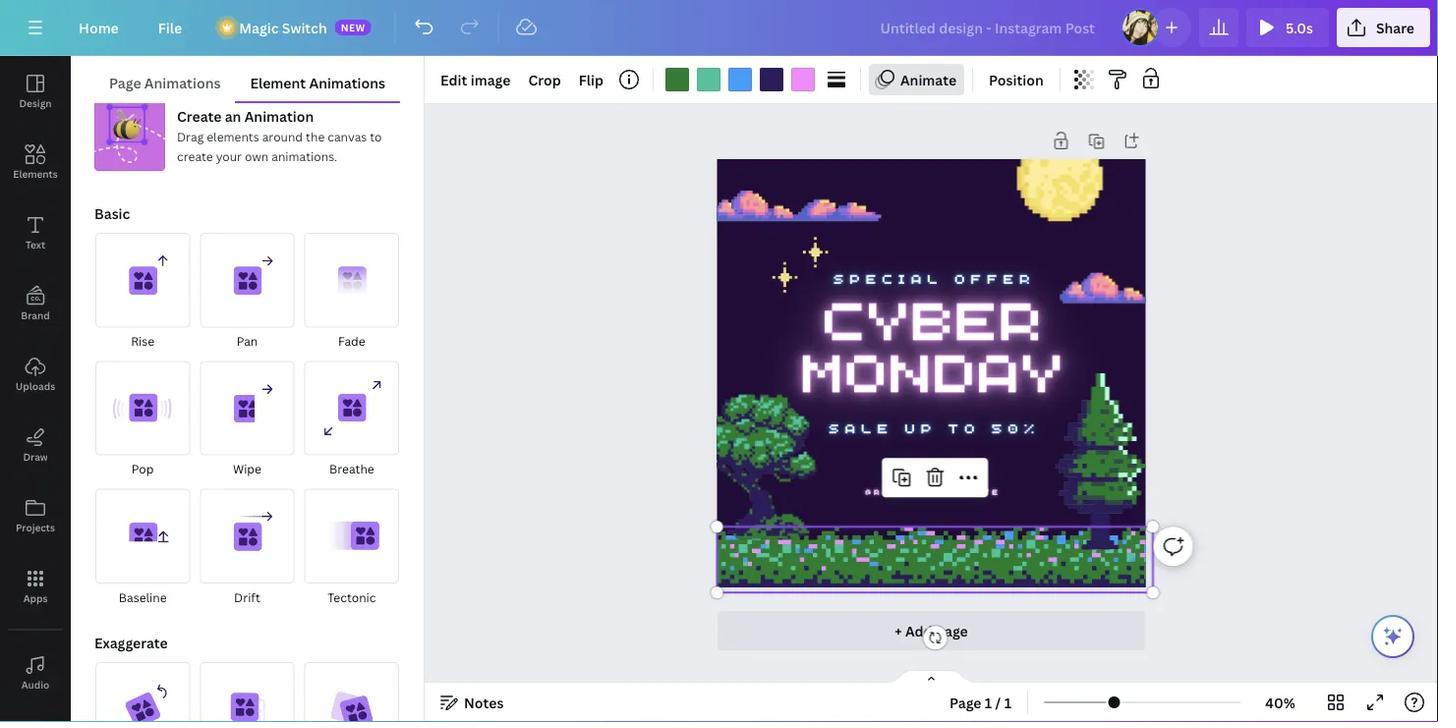 Task type: vqa. For each thing, say whether or not it's contained in the screenshot.
Sa
no



Task type: locate. For each thing, give the bounding box(es) containing it.
2 1 from the left
[[1004, 694, 1012, 712]]

cyber
[[821, 274, 1042, 356]]

brand
[[21, 309, 50, 322]]

special
[[833, 268, 943, 288]]

pop button
[[94, 360, 191, 480]]

element animations button
[[235, 64, 400, 101]]

1 left /
[[985, 694, 992, 712]]

design
[[19, 96, 52, 110]]

drift
[[234, 589, 260, 605]]

animations
[[144, 73, 221, 92], [309, 73, 385, 92]]

drift button
[[199, 488, 296, 608]]

1
[[985, 694, 992, 712], [1004, 694, 1012, 712]]

apps
[[23, 592, 48, 605]]

1 horizontal spatial to
[[948, 418, 981, 438]]

5.0s button
[[1247, 8, 1329, 47]]

0 horizontal spatial 1
[[985, 694, 992, 712]]

animate button
[[869, 64, 965, 95]]

page for page animations
[[109, 73, 141, 92]]

share button
[[1337, 8, 1430, 47]]

fade image
[[304, 233, 399, 327]]

0 vertical spatial to
[[370, 128, 382, 144]]

elements
[[207, 128, 259, 144]]

position
[[989, 70, 1044, 89]]

1 1 from the left
[[985, 694, 992, 712]]

canva assistant image
[[1381, 625, 1405, 649]]

1 vertical spatial page
[[950, 694, 982, 712]]

drift image
[[200, 489, 295, 583]]

pop image
[[95, 361, 190, 455]]

home
[[79, 18, 119, 37]]

to
[[370, 128, 382, 144], [948, 418, 981, 438]]

to right "up"
[[948, 418, 981, 438]]

text
[[25, 238, 45, 251]]

text button
[[0, 198, 71, 268]]

draw
[[23, 450, 48, 464]]

pan image
[[200, 233, 295, 327]]

scrapbook image
[[304, 662, 399, 723]]

crop button
[[520, 64, 569, 95]]

own
[[245, 147, 269, 164]]

@reallygreatsite
[[865, 486, 1001, 497]]

animate
[[901, 70, 957, 89]]

animations.
[[272, 147, 337, 164]]

animations up "canvas"
[[309, 73, 385, 92]]

1 right /
[[1004, 694, 1012, 712]]

sale
[[829, 418, 894, 438]]

animations for element animations
[[309, 73, 385, 92]]

+ add page
[[895, 622, 968, 641]]

uploads button
[[0, 339, 71, 410]]

/
[[996, 694, 1001, 712]]

baseline image
[[95, 489, 190, 583]]

pan button
[[199, 232, 296, 352]]

breathe image
[[304, 361, 399, 455]]

#007d2a image
[[666, 68, 689, 91], [666, 68, 689, 91]]

elements button
[[0, 127, 71, 198]]

0 vertical spatial page
[[109, 73, 141, 92]]

edit image
[[440, 70, 511, 89]]

page animations button
[[94, 64, 235, 101]]

to right "canvas"
[[370, 128, 382, 144]]

apps button
[[0, 552, 71, 622]]

baseline
[[119, 589, 167, 605]]

page down the home
[[109, 73, 141, 92]]

an
[[225, 106, 241, 125]]

crop
[[528, 70, 561, 89]]

page inside button
[[109, 73, 141, 92]]

0 horizontal spatial page
[[109, 73, 141, 92]]

1 horizontal spatial animations
[[309, 73, 385, 92]]

uploads
[[16, 379, 55, 393]]

element
[[250, 73, 306, 92]]

notes button
[[433, 687, 512, 719]]

videos image
[[0, 709, 71, 723]]

up
[[905, 418, 937, 438]]

animations up create
[[144, 73, 221, 92]]

#fc85ff image
[[791, 68, 815, 91], [791, 68, 815, 91]]

pop
[[132, 461, 154, 477]]

0 horizontal spatial animations
[[144, 73, 221, 92]]

color group
[[662, 64, 819, 95]]

1 horizontal spatial 1
[[1004, 694, 1012, 712]]

audio
[[21, 678, 49, 692]]

#2e1b5b image
[[760, 68, 784, 91]]

around
[[262, 128, 303, 144]]

create
[[177, 147, 213, 164]]

main menu bar
[[0, 0, 1438, 56]]

1 animations from the left
[[144, 73, 221, 92]]

page animations
[[109, 73, 221, 92]]

rise
[[131, 333, 155, 349]]

projects
[[16, 521, 55, 534]]

create
[[177, 106, 222, 125]]

#00c49c image
[[697, 68, 721, 91], [697, 68, 721, 91]]

1 vertical spatial to
[[948, 418, 981, 438]]

file
[[158, 18, 182, 37]]

2 animations from the left
[[309, 73, 385, 92]]

0 horizontal spatial to
[[370, 128, 382, 144]]

show pages image
[[884, 670, 979, 685]]

breathe button
[[303, 360, 400, 480]]

breathe
[[329, 461, 374, 477]]

page left /
[[950, 694, 982, 712]]

1 horizontal spatial page
[[950, 694, 982, 712]]

#179cff image
[[728, 68, 752, 91], [728, 68, 752, 91]]



Task type: describe. For each thing, give the bounding box(es) containing it.
40%
[[1266, 694, 1296, 712]]

+ add page button
[[717, 612, 1146, 651]]

neon image
[[200, 662, 295, 723]]

magic switch
[[239, 18, 327, 37]]

page
[[936, 622, 968, 641]]

40% button
[[1249, 687, 1312, 719]]

tectonic button
[[303, 488, 400, 608]]

exaggerate
[[94, 633, 168, 652]]

Design title text field
[[865, 8, 1113, 47]]

design button
[[0, 56, 71, 127]]

fade
[[338, 333, 365, 349]]

projects button
[[0, 481, 71, 552]]

home link
[[63, 8, 134, 47]]

brand button
[[0, 268, 71, 339]]

share
[[1376, 18, 1415, 37]]

file button
[[142, 8, 198, 47]]

your
[[216, 147, 242, 164]]

magic
[[239, 18, 279, 37]]

add
[[905, 622, 933, 641]]

flip button
[[571, 64, 611, 95]]

basic
[[94, 204, 130, 222]]

tectonic image
[[304, 489, 399, 583]]

offer
[[954, 268, 1036, 288]]

wipe
[[233, 461, 261, 477]]

draw button
[[0, 410, 71, 481]]

edit image button
[[433, 64, 519, 95]]

image
[[471, 70, 511, 89]]

side panel tab list
[[0, 56, 71, 723]]

elements
[[13, 167, 58, 180]]

fade button
[[303, 232, 400, 352]]

switch
[[282, 18, 327, 37]]

edit
[[440, 70, 467, 89]]

notes
[[464, 694, 504, 712]]

+
[[895, 622, 902, 641]]

create an animation drag elements around the canvas to create your own animations.
[[177, 106, 382, 164]]

#2e1b5b image
[[760, 68, 784, 91]]

page 1 / 1
[[950, 694, 1012, 712]]

flip
[[579, 70, 604, 89]]

new
[[341, 21, 366, 34]]

drag
[[177, 128, 204, 144]]

to inside the create an animation drag elements around the canvas to create your own animations.
[[370, 128, 382, 144]]

the
[[306, 128, 325, 144]]

animations for page animations
[[144, 73, 221, 92]]

sale up to 50%
[[829, 418, 1040, 438]]

50%
[[992, 418, 1040, 438]]

position button
[[981, 64, 1052, 95]]

5.0s
[[1286, 18, 1313, 37]]

pan
[[237, 333, 258, 349]]

wipe image
[[200, 361, 295, 455]]

special offer
[[833, 268, 1036, 288]]

tectonic
[[328, 589, 376, 605]]

page for page 1 / 1
[[950, 694, 982, 712]]

audio button
[[0, 638, 71, 709]]

rise image
[[95, 233, 190, 327]]

canvas
[[328, 128, 367, 144]]

element animations
[[250, 73, 385, 92]]

animation
[[245, 106, 314, 125]]

baseline button
[[94, 488, 191, 608]]

tumble image
[[95, 662, 190, 723]]

rise button
[[94, 232, 191, 352]]

wipe button
[[199, 360, 296, 480]]

cyber monday
[[799, 274, 1064, 407]]



